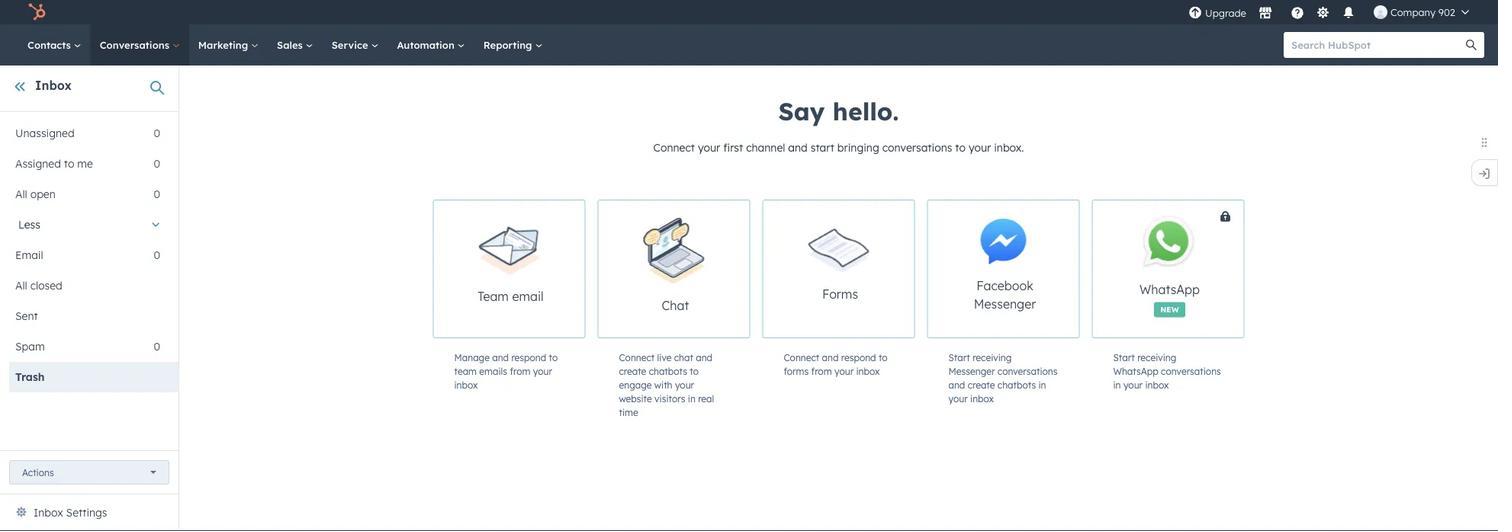 Task type: locate. For each thing, give the bounding box(es) containing it.
1 start from the left
[[949, 352, 971, 364]]

respond
[[512, 352, 547, 364], [842, 352, 877, 364]]

respond right 'manage'
[[512, 352, 547, 364]]

0 horizontal spatial receiving
[[973, 352, 1012, 364]]

email
[[512, 289, 544, 304]]

2 0 from the top
[[154, 157, 160, 171]]

connect live chat and create chatbots to engage with your website visitors in real time
[[619, 352, 715, 419]]

1 horizontal spatial respond
[[842, 352, 877, 364]]

inbox settings
[[34, 507, 107, 520]]

0 for spam
[[154, 340, 160, 354]]

and
[[789, 141, 808, 155], [492, 352, 509, 364], [696, 352, 713, 364], [822, 352, 839, 364], [949, 380, 966, 391]]

connect your first channel and start bringing conversations to your inbox.
[[654, 141, 1025, 155]]

0 horizontal spatial respond
[[512, 352, 547, 364]]

mateo roberts image
[[1374, 5, 1388, 19]]

1 horizontal spatial create
[[968, 380, 996, 391]]

1 horizontal spatial receiving
[[1138, 352, 1177, 364]]

0 for assigned to me
[[154, 157, 160, 171]]

messenger inside "option"
[[974, 297, 1036, 312]]

connect left first
[[654, 141, 695, 155]]

channel
[[747, 141, 786, 155]]

0 for email
[[154, 249, 160, 262]]

menu
[[1187, 0, 1481, 24]]

assigned to me
[[15, 157, 93, 171]]

company
[[1391, 6, 1436, 18]]

notifications image
[[1342, 7, 1356, 21]]

Search HubSpot search field
[[1284, 32, 1471, 58]]

0 horizontal spatial in
[[688, 393, 696, 405]]

service
[[332, 39, 371, 51]]

less
[[18, 218, 40, 232]]

2 horizontal spatial conversations
[[1162, 366, 1222, 377]]

Team email checkbox
[[433, 200, 586, 339]]

1 horizontal spatial from
[[812, 366, 832, 377]]

0 horizontal spatial from
[[510, 366, 531, 377]]

forms
[[823, 287, 859, 302]]

whatsapp inside start receiving whatsapp conversations in your inbox
[[1114, 366, 1159, 377]]

Facebook Messenger checkbox
[[928, 200, 1080, 339]]

website
[[619, 393, 652, 405]]

start inside start receiving whatsapp conversations in your inbox
[[1114, 352, 1135, 364]]

0 vertical spatial inbox
[[35, 78, 72, 93]]

connect up the engage
[[619, 352, 655, 364]]

hello.
[[833, 96, 899, 127]]

2 horizontal spatial in
[[1114, 380, 1121, 391]]

respond for forms
[[842, 352, 877, 364]]

team email
[[478, 289, 544, 304]]

1 0 from the top
[[154, 127, 160, 140]]

1 receiving from the left
[[973, 352, 1012, 364]]

1 horizontal spatial start
[[1114, 352, 1135, 364]]

5 0 from the top
[[154, 340, 160, 354]]

connect for forms
[[784, 352, 820, 364]]

receiving down facebook messenger
[[973, 352, 1012, 364]]

0 vertical spatial all
[[15, 188, 27, 201]]

hubspot image
[[27, 3, 46, 21]]

conversations for start receiving whatsapp conversations in your inbox
[[1162, 366, 1222, 377]]

help image
[[1291, 7, 1305, 21]]

respond inside connect and respond to forms from your inbox
[[842, 352, 877, 364]]

all
[[15, 188, 27, 201], [15, 279, 27, 293]]

2 start from the left
[[1114, 352, 1135, 364]]

from right emails
[[510, 366, 531, 377]]

inbox inside start receiving whatsapp conversations in your inbox
[[1146, 380, 1169, 391]]

start for start receiving whatsapp conversations in your inbox
[[1114, 352, 1135, 364]]

and inside 'start receiving messenger conversations and create chatbots in your inbox'
[[949, 380, 966, 391]]

conversations
[[100, 39, 172, 51]]

all for all open
[[15, 188, 27, 201]]

1 vertical spatial whatsapp
[[1114, 366, 1159, 377]]

open
[[30, 188, 56, 201]]

assigned
[[15, 157, 61, 171]]

all inside button
[[15, 279, 27, 293]]

connect up forms
[[784, 352, 820, 364]]

reporting link
[[474, 24, 552, 66]]

0 for unassigned
[[154, 127, 160, 140]]

forms
[[784, 366, 809, 377]]

with
[[655, 380, 673, 391]]

conversations inside 'start receiving messenger conversations and create chatbots in your inbox'
[[998, 366, 1058, 377]]

say
[[779, 96, 825, 127]]

from right forms
[[812, 366, 832, 377]]

inbox.
[[995, 141, 1025, 155]]

messenger inside 'start receiving messenger conversations and create chatbots in your inbox'
[[949, 366, 996, 377]]

from
[[510, 366, 531, 377], [812, 366, 832, 377]]

to inside "connect live chat and create chatbots to engage with your website visitors in real time"
[[690, 366, 699, 377]]

0 horizontal spatial chatbots
[[649, 366, 688, 377]]

start inside 'start receiving messenger conversations and create chatbots in your inbox'
[[949, 352, 971, 364]]

chatbots
[[649, 366, 688, 377], [998, 380, 1036, 391]]

1 vertical spatial all
[[15, 279, 27, 293]]

1 vertical spatial create
[[968, 380, 996, 391]]

first
[[724, 141, 744, 155]]

inbox for inbox settings
[[34, 507, 63, 520]]

live
[[658, 352, 672, 364]]

1 horizontal spatial conversations
[[998, 366, 1058, 377]]

2 respond from the left
[[842, 352, 877, 364]]

902
[[1439, 6, 1456, 18]]

real
[[698, 393, 715, 405]]

inbox
[[35, 78, 72, 93], [34, 507, 63, 520]]

0 vertical spatial create
[[619, 366, 647, 377]]

inbox inside 'start receiving messenger conversations and create chatbots in your inbox'
[[971, 393, 994, 405]]

0 for all open
[[154, 188, 160, 201]]

respond down forms
[[842, 352, 877, 364]]

inbox left "settings"
[[34, 507, 63, 520]]

1 vertical spatial inbox
[[34, 507, 63, 520]]

receiving inside 'start receiving messenger conversations and create chatbots in your inbox'
[[973, 352, 1012, 364]]

respond for team email
[[512, 352, 547, 364]]

0
[[154, 127, 160, 140], [154, 157, 160, 171], [154, 188, 160, 201], [154, 249, 160, 262], [154, 340, 160, 354]]

2 receiving from the left
[[1138, 352, 1177, 364]]

visitors
[[655, 393, 686, 405]]

whatsapp
[[1140, 282, 1200, 297], [1114, 366, 1159, 377]]

reporting
[[484, 39, 535, 51]]

connect inside connect and respond to forms from your inbox
[[784, 352, 820, 364]]

0 vertical spatial whatsapp
[[1140, 282, 1200, 297]]

conversations for start receiving messenger conversations and create chatbots in your inbox
[[998, 366, 1058, 377]]

1 respond from the left
[[512, 352, 547, 364]]

0 horizontal spatial create
[[619, 366, 647, 377]]

connect inside "connect live chat and create chatbots to engage with your website visitors in real time"
[[619, 352, 655, 364]]

settings image
[[1317, 6, 1331, 20]]

in inside 'start receiving messenger conversations and create chatbots in your inbox'
[[1039, 380, 1047, 391]]

receiving for whatsapp
[[1138, 352, 1177, 364]]

automation
[[397, 39, 458, 51]]

connect for chat
[[619, 352, 655, 364]]

Chat checkbox
[[598, 200, 751, 339]]

3 0 from the top
[[154, 188, 160, 201]]

conversations inside start receiving whatsapp conversations in your inbox
[[1162, 366, 1222, 377]]

0 vertical spatial chatbots
[[649, 366, 688, 377]]

inbox
[[857, 366, 880, 377], [454, 380, 478, 391], [1146, 380, 1169, 391], [971, 393, 994, 405]]

2 from from the left
[[812, 366, 832, 377]]

1 all from the top
[[15, 188, 27, 201]]

upgrade image
[[1189, 6, 1203, 20]]

and inside connect and respond to forms from your inbox
[[822, 352, 839, 364]]

email
[[15, 249, 43, 262]]

all left open
[[15, 188, 27, 201]]

chat
[[674, 352, 694, 364]]

0 vertical spatial messenger
[[974, 297, 1036, 312]]

in
[[1039, 380, 1047, 391], [1114, 380, 1121, 391], [688, 393, 696, 405]]

all left closed
[[15, 279, 27, 293]]

your inside 'start receiving messenger conversations and create chatbots in your inbox'
[[949, 393, 968, 405]]

your inside connect and respond to forms from your inbox
[[835, 366, 854, 377]]

receiving down new
[[1138, 352, 1177, 364]]

connect
[[654, 141, 695, 155], [619, 352, 655, 364], [784, 352, 820, 364]]

conversations
[[883, 141, 953, 155], [998, 366, 1058, 377], [1162, 366, 1222, 377]]

1 from from the left
[[510, 366, 531, 377]]

None checkbox
[[1092, 200, 1302, 339]]

search image
[[1467, 40, 1477, 50]]

manage
[[454, 352, 490, 364]]

create
[[619, 366, 647, 377], [968, 380, 996, 391]]

inbox down contacts "link"
[[35, 78, 72, 93]]

and inside "connect live chat and create chatbots to engage with your website visitors in real time"
[[696, 352, 713, 364]]

your
[[698, 141, 721, 155], [969, 141, 992, 155], [533, 366, 552, 377], [835, 366, 854, 377], [675, 380, 695, 391], [1124, 380, 1143, 391], [949, 393, 968, 405]]

automation link
[[388, 24, 474, 66]]

start receiving whatsapp conversations in your inbox
[[1114, 352, 1222, 391]]

messenger
[[974, 297, 1036, 312], [949, 366, 996, 377]]

chatbots inside 'start receiving messenger conversations and create chatbots in your inbox'
[[998, 380, 1036, 391]]

1 vertical spatial chatbots
[[998, 380, 1036, 391]]

all closed
[[15, 279, 62, 293]]

2 all from the top
[[15, 279, 27, 293]]

manage and respond to team emails from your inbox
[[454, 352, 558, 391]]

start
[[949, 352, 971, 364], [1114, 352, 1135, 364]]

team
[[478, 289, 509, 304]]

0 horizontal spatial start
[[949, 352, 971, 364]]

to
[[956, 141, 966, 155], [64, 157, 74, 171], [549, 352, 558, 364], [879, 352, 888, 364], [690, 366, 699, 377]]

1 horizontal spatial in
[[1039, 380, 1047, 391]]

1 vertical spatial messenger
[[949, 366, 996, 377]]

4 0 from the top
[[154, 249, 160, 262]]

receiving inside start receiving whatsapp conversations in your inbox
[[1138, 352, 1177, 364]]

new
[[1161, 305, 1180, 315]]

respond inside manage and respond to team emails from your inbox
[[512, 352, 547, 364]]

create inside "connect live chat and create chatbots to engage with your website visitors in real time"
[[619, 366, 647, 377]]

1 horizontal spatial chatbots
[[998, 380, 1036, 391]]

say hello.
[[779, 96, 899, 127]]

receiving
[[973, 352, 1012, 364], [1138, 352, 1177, 364]]

your inside manage and respond to team emails from your inbox
[[533, 366, 552, 377]]



Task type: vqa. For each thing, say whether or not it's contained in the screenshot.
0 corresponding to Assigned to me
yes



Task type: describe. For each thing, give the bounding box(es) containing it.
facebook messenger
[[974, 279, 1036, 312]]

to inside manage and respond to team emails from your inbox
[[549, 352, 558, 364]]

marketing
[[198, 39, 251, 51]]

chat
[[662, 298, 689, 313]]

start for start receiving messenger conversations and create chatbots in your inbox
[[949, 352, 971, 364]]

actions button
[[9, 461, 169, 485]]

0 horizontal spatial conversations
[[883, 141, 953, 155]]

marketing link
[[189, 24, 268, 66]]

sent button
[[9, 301, 160, 332]]

none checkbox containing whatsapp
[[1092, 200, 1302, 339]]

me
[[77, 157, 93, 171]]

spam
[[15, 340, 45, 354]]

from inside connect and respond to forms from your inbox
[[812, 366, 832, 377]]

in inside "connect live chat and create chatbots to engage with your website visitors in real time"
[[688, 393, 696, 405]]

time
[[619, 407, 639, 419]]

facebook
[[977, 279, 1034, 294]]

team
[[454, 366, 477, 377]]

inbox inside manage and respond to team emails from your inbox
[[454, 380, 478, 391]]

sales link
[[268, 24, 323, 66]]

trash button
[[9, 363, 160, 393]]

contacts link
[[18, 24, 91, 66]]

company 902
[[1391, 6, 1456, 18]]

whatsapp new
[[1140, 282, 1200, 315]]

conversations link
[[91, 24, 189, 66]]

inbox inside connect and respond to forms from your inbox
[[857, 366, 880, 377]]

marketplaces image
[[1259, 7, 1273, 21]]

emails
[[480, 366, 508, 377]]

trash
[[15, 371, 45, 384]]

sales
[[277, 39, 306, 51]]

service link
[[323, 24, 388, 66]]

search button
[[1459, 32, 1485, 58]]

start receiving messenger conversations and create chatbots in your inbox
[[949, 352, 1058, 405]]

inbox settings link
[[34, 504, 107, 523]]

all open
[[15, 188, 56, 201]]

closed
[[30, 279, 62, 293]]

upgrade
[[1206, 7, 1247, 19]]

unassigned
[[15, 127, 75, 140]]

Forms checkbox
[[763, 200, 915, 339]]

receiving for messenger
[[973, 352, 1012, 364]]

company 902 button
[[1365, 0, 1479, 24]]

from inside manage and respond to team emails from your inbox
[[510, 366, 531, 377]]

marketplaces button
[[1250, 0, 1282, 24]]

settings link
[[1314, 4, 1333, 20]]

bringing
[[838, 141, 880, 155]]

chatbots inside "connect live chat and create chatbots to engage with your website visitors in real time"
[[649, 366, 688, 377]]

whatsapp inside 'checkbox'
[[1140, 282, 1200, 297]]

menu containing company 902
[[1187, 0, 1481, 24]]

to inside connect and respond to forms from your inbox
[[879, 352, 888, 364]]

notifications button
[[1336, 0, 1362, 24]]

your inside start receiving whatsapp conversations in your inbox
[[1124, 380, 1143, 391]]

sent
[[15, 310, 38, 323]]

and inside manage and respond to team emails from your inbox
[[492, 352, 509, 364]]

connect and respond to forms from your inbox
[[784, 352, 888, 377]]

all for all closed
[[15, 279, 27, 293]]

engage
[[619, 380, 652, 391]]

actions
[[22, 467, 54, 479]]

in inside start receiving whatsapp conversations in your inbox
[[1114, 380, 1121, 391]]

contacts
[[27, 39, 74, 51]]

settings
[[66, 507, 107, 520]]

create inside 'start receiving messenger conversations and create chatbots in your inbox'
[[968, 380, 996, 391]]

inbox for inbox
[[35, 78, 72, 93]]

start
[[811, 141, 835, 155]]

hubspot link
[[18, 3, 57, 21]]

all closed button
[[9, 271, 160, 301]]

your inside "connect live chat and create chatbots to engage with your website visitors in real time"
[[675, 380, 695, 391]]

help button
[[1285, 0, 1311, 24]]



